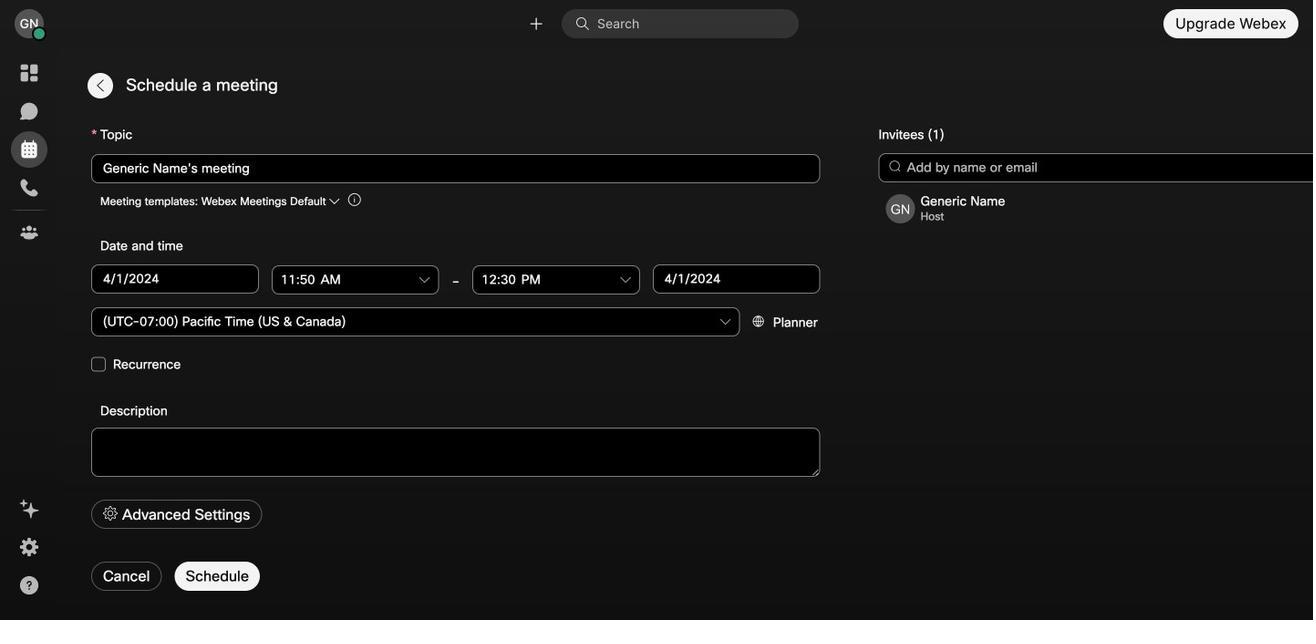 Task type: locate. For each thing, give the bounding box(es) containing it.
navigation
[[0, 47, 58, 620]]



Task type: describe. For each thing, give the bounding box(es) containing it.
webex tab list
[[11, 55, 47, 251]]



Task type: vqa. For each thing, say whether or not it's contained in the screenshot.
cancel_16 icon
no



